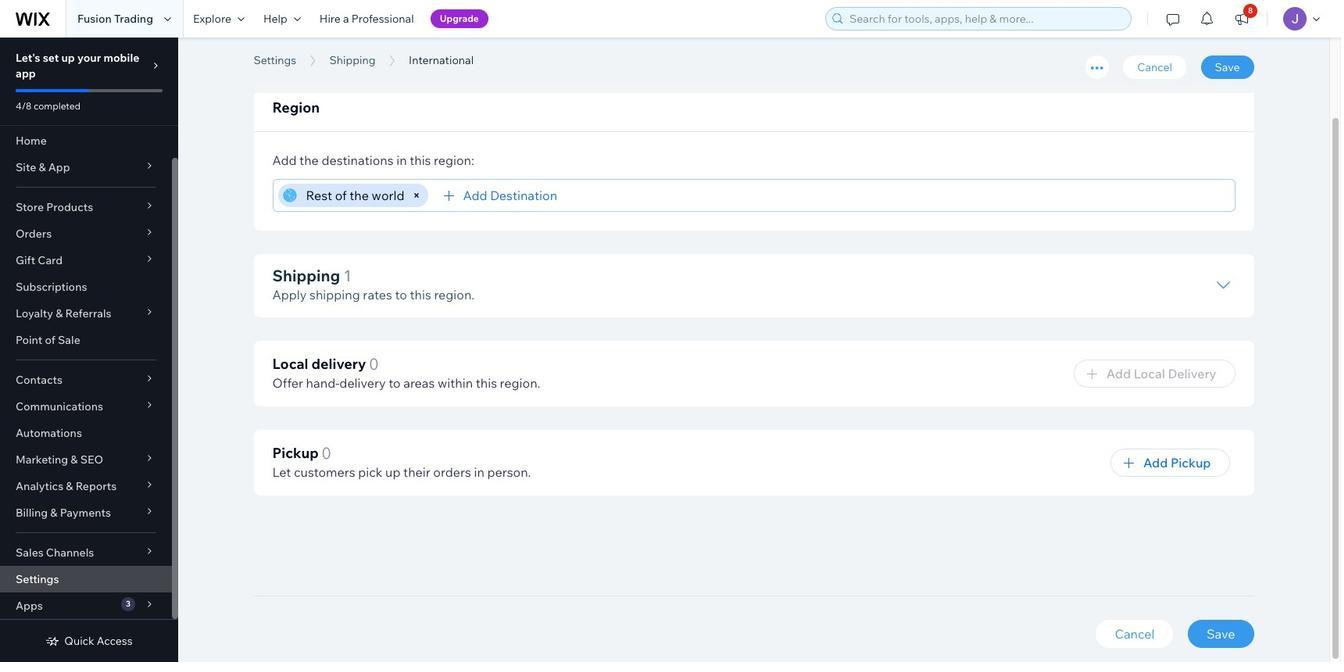 Task type: describe. For each thing, give the bounding box(es) containing it.
rest of the world
[[306, 188, 405, 203]]

loyalty & referrals
[[16, 307, 112, 321]]

apply
[[273, 287, 307, 303]]

add pickup button
[[1111, 449, 1231, 477]]

trading
[[114, 12, 153, 26]]

point of sale link
[[0, 327, 172, 353]]

point
[[16, 333, 42, 347]]

reports
[[76, 479, 117, 493]]

communications button
[[0, 393, 172, 420]]

orders button
[[0, 221, 172, 247]]

billing & payments
[[16, 506, 111, 520]]

destinations
[[322, 152, 394, 168]]

8 button
[[1225, 0, 1260, 38]]

completed
[[34, 100, 81, 112]]

access
[[97, 634, 133, 648]]

0 vertical spatial this
[[410, 152, 431, 168]]

home link
[[0, 127, 172, 154]]

referrals
[[65, 307, 112, 321]]

0 vertical spatial save
[[1216, 60, 1241, 74]]

add destination
[[463, 188, 558, 203]]

sidebar element
[[0, 38, 178, 662]]

analytics & reports
[[16, 479, 117, 493]]

local delivery 0 offer hand-delivery to areas within this region.
[[273, 355, 541, 391]]

sales
[[16, 546, 44, 560]]

0 vertical spatial in
[[397, 152, 407, 168]]

1 vertical spatial the
[[350, 188, 369, 203]]

customers
[[294, 465, 356, 480]]

1 vertical spatial delivery
[[340, 376, 386, 391]]

& for billing
[[50, 506, 57, 520]]

site & app
[[16, 160, 70, 174]]

help button
[[254, 0, 310, 38]]

0 inside 'local delivery 0 offer hand-delivery to areas within this region.'
[[369, 355, 379, 374]]

international down a
[[254, 34, 427, 69]]

marketing & seo button
[[0, 447, 172, 473]]

site
[[16, 160, 36, 174]]

international down upgrade button at top
[[409, 53, 474, 67]]

person.
[[488, 465, 531, 480]]

world
[[372, 188, 405, 203]]

pickup inside pickup 0 let customers pick up their orders in person.
[[273, 444, 319, 462]]

1
[[344, 266, 352, 285]]

& for site
[[39, 160, 46, 174]]

Search for tools, apps, help & more... field
[[845, 8, 1127, 30]]

point of sale
[[16, 333, 80, 347]]

shipping 1 apply shipping rates to this region.
[[273, 266, 475, 303]]

app
[[48, 160, 70, 174]]

store
[[16, 200, 44, 214]]

hire a professional
[[320, 12, 414, 26]]

billing & payments button
[[0, 500, 172, 526]]

0 vertical spatial settings
[[254, 53, 296, 67]]

apps
[[16, 599, 43, 613]]

shipping for shipping 1 apply shipping rates to this region.
[[273, 266, 340, 285]]

hire
[[320, 12, 341, 26]]

card
[[38, 253, 63, 267]]

in inside pickup 0 let customers pick up their orders in person.
[[474, 465, 485, 480]]

loyalty & referrals button
[[0, 300, 172, 327]]

professional
[[352, 12, 414, 26]]

quick access
[[64, 634, 133, 648]]

rates
[[363, 287, 393, 303]]

your
[[77, 51, 101, 65]]

billing
[[16, 506, 48, 520]]

products
[[46, 200, 93, 214]]

sales channels button
[[0, 540, 172, 566]]

contacts button
[[0, 367, 172, 393]]

marketing & seo
[[16, 453, 103, 467]]

sale
[[58, 333, 80, 347]]

3
[[126, 599, 131, 609]]

region. inside shipping 1 apply shipping rates to this region.
[[434, 287, 475, 303]]

subscriptions
[[16, 280, 87, 294]]

app
[[16, 66, 36, 81]]

1 vertical spatial save button
[[1189, 620, 1255, 648]]

site & app button
[[0, 154, 172, 181]]

channels
[[46, 546, 94, 560]]

add for add destination
[[463, 188, 488, 203]]

quick
[[64, 634, 94, 648]]

& for loyalty
[[56, 307, 63, 321]]

& for marketing
[[71, 453, 78, 467]]

local
[[273, 355, 309, 373]]

shipping for shipping
[[330, 53, 376, 67]]

region
[[273, 99, 320, 117]]

to inside shipping 1 apply shipping rates to this region.
[[395, 287, 407, 303]]

add pickup
[[1144, 455, 1212, 471]]

0 vertical spatial delivery
[[312, 355, 366, 373]]

help
[[264, 12, 288, 26]]

shipping link
[[322, 52, 384, 68]]

let
[[273, 465, 291, 480]]

upgrade
[[440, 13, 479, 24]]

hand-
[[306, 376, 340, 391]]



Task type: vqa. For each thing, say whether or not it's contained in the screenshot.
this
yes



Task type: locate. For each thing, give the bounding box(es) containing it.
within
[[438, 376, 473, 391]]

areas
[[404, 376, 435, 391]]

&
[[39, 160, 46, 174], [56, 307, 63, 321], [71, 453, 78, 467], [66, 479, 73, 493], [50, 506, 57, 520]]

1 horizontal spatial pickup
[[1171, 455, 1212, 471]]

automations link
[[0, 420, 172, 447]]

save
[[1216, 60, 1241, 74], [1207, 626, 1236, 642]]

1 vertical spatial to
[[389, 376, 401, 391]]

1 vertical spatial settings
[[16, 572, 59, 587]]

1 vertical spatial of
[[45, 333, 55, 347]]

settings inside sidebar element
[[16, 572, 59, 587]]

of inside point of sale link
[[45, 333, 55, 347]]

0 vertical spatial save button
[[1202, 56, 1255, 79]]

region. right rates
[[434, 287, 475, 303]]

in right orders
[[474, 465, 485, 480]]

settings link
[[246, 52, 304, 68], [0, 566, 172, 593]]

1 vertical spatial in
[[474, 465, 485, 480]]

of for sale
[[45, 333, 55, 347]]

0 horizontal spatial settings link
[[0, 566, 172, 593]]

1 horizontal spatial of
[[335, 188, 347, 203]]

store products button
[[0, 194, 172, 221]]

to inside 'local delivery 0 offer hand-delivery to areas within this region.'
[[389, 376, 401, 391]]

0 vertical spatial settings link
[[246, 52, 304, 68]]

to right rates
[[395, 287, 407, 303]]

let's
[[16, 51, 40, 65]]

sales channels
[[16, 546, 94, 560]]

set
[[43, 51, 59, 65]]

gift
[[16, 253, 35, 267]]

0 vertical spatial to
[[395, 287, 407, 303]]

region. right within
[[500, 376, 541, 391]]

add destination button
[[440, 186, 558, 205]]

& inside dropdown button
[[39, 160, 46, 174]]

0 down rates
[[369, 355, 379, 374]]

add
[[273, 152, 297, 168], [463, 188, 488, 203], [1144, 455, 1169, 471]]

explore
[[193, 12, 231, 26]]

up right set
[[61, 51, 75, 65]]

pickup 0 let customers pick up their orders in person.
[[273, 444, 531, 480]]

destination
[[490, 188, 558, 203]]

pickup inside button
[[1171, 455, 1212, 471]]

0 horizontal spatial pickup
[[273, 444, 319, 462]]

1 vertical spatial 0
[[322, 444, 332, 463]]

delivery up 'hand-'
[[312, 355, 366, 373]]

add inside button
[[463, 188, 488, 203]]

let's set up your mobile app
[[16, 51, 139, 81]]

2 horizontal spatial add
[[1144, 455, 1169, 471]]

0 horizontal spatial region.
[[434, 287, 475, 303]]

0 horizontal spatial settings
[[16, 572, 59, 587]]

fusion
[[77, 12, 112, 26]]

up inside let's set up your mobile app
[[61, 51, 75, 65]]

region.
[[434, 287, 475, 303], [500, 376, 541, 391]]

add for add the destinations in this region:
[[273, 152, 297, 168]]

0 vertical spatial region.
[[434, 287, 475, 303]]

1 horizontal spatial 0
[[369, 355, 379, 374]]

0 vertical spatial shipping
[[330, 53, 376, 67]]

mobile
[[104, 51, 139, 65]]

in up world
[[397, 152, 407, 168]]

home
[[16, 134, 47, 148]]

settings link down channels
[[0, 566, 172, 593]]

2 vertical spatial add
[[1144, 455, 1169, 471]]

rest
[[306, 188, 332, 203]]

0 horizontal spatial the
[[300, 152, 319, 168]]

1 horizontal spatial the
[[350, 188, 369, 203]]

gift card
[[16, 253, 63, 267]]

8
[[1249, 5, 1254, 16]]

0 vertical spatial 0
[[369, 355, 379, 374]]

2 vertical spatial this
[[476, 376, 497, 391]]

up
[[61, 51, 75, 65], [386, 465, 401, 480]]

settings down help
[[254, 53, 296, 67]]

analytics & reports button
[[0, 473, 172, 500]]

1 vertical spatial up
[[386, 465, 401, 480]]

this right rates
[[410, 287, 432, 303]]

this right within
[[476, 376, 497, 391]]

& left seo
[[71, 453, 78, 467]]

cancel
[[1138, 60, 1173, 74], [1115, 626, 1155, 642]]

4/8 completed
[[16, 100, 81, 112]]

orders
[[16, 227, 52, 241]]

shipping
[[310, 287, 360, 303]]

loyalty
[[16, 307, 53, 321]]

1 vertical spatial save
[[1207, 626, 1236, 642]]

1 horizontal spatial settings link
[[246, 52, 304, 68]]

1 horizontal spatial add
[[463, 188, 488, 203]]

up inside pickup 0 let customers pick up their orders in person.
[[386, 465, 401, 480]]

region:
[[434, 152, 475, 168]]

gift card button
[[0, 247, 172, 274]]

upgrade button
[[431, 9, 489, 28]]

0 vertical spatial cancel
[[1138, 60, 1173, 74]]

seo
[[80, 453, 103, 467]]

add inside button
[[1144, 455, 1169, 471]]

0 vertical spatial up
[[61, 51, 75, 65]]

the left world
[[350, 188, 369, 203]]

up right pick
[[386, 465, 401, 480]]

the up rest
[[300, 152, 319, 168]]

1 vertical spatial add
[[463, 188, 488, 203]]

& right billing
[[50, 506, 57, 520]]

settings
[[254, 53, 296, 67], [16, 572, 59, 587]]

& for analytics
[[66, 479, 73, 493]]

0 vertical spatial add
[[273, 152, 297, 168]]

of right rest
[[335, 188, 347, 203]]

quick access button
[[46, 634, 133, 648]]

their
[[404, 465, 431, 480]]

in
[[397, 152, 407, 168], [474, 465, 485, 480]]

& right loyalty
[[56, 307, 63, 321]]

1 horizontal spatial settings
[[254, 53, 296, 67]]

of left sale
[[45, 333, 55, 347]]

this inside 'local delivery 0 offer hand-delivery to areas within this region.'
[[476, 376, 497, 391]]

0 horizontal spatial of
[[45, 333, 55, 347]]

delivery
[[312, 355, 366, 373], [340, 376, 386, 391]]

communications
[[16, 400, 103, 414]]

to left areas
[[389, 376, 401, 391]]

offer
[[273, 376, 303, 391]]

0 horizontal spatial in
[[397, 152, 407, 168]]

1 horizontal spatial up
[[386, 465, 401, 480]]

add the destinations in this region:
[[273, 152, 475, 168]]

& left reports
[[66, 479, 73, 493]]

1 horizontal spatial region.
[[500, 376, 541, 391]]

this left region:
[[410, 152, 431, 168]]

0 up customers
[[322, 444, 332, 463]]

0 vertical spatial of
[[335, 188, 347, 203]]

0 horizontal spatial 0
[[322, 444, 332, 463]]

None field
[[562, 180, 1228, 211]]

shipping up apply
[[273, 266, 340, 285]]

shipping inside shipping 1 apply shipping rates to this region.
[[273, 266, 340, 285]]

payments
[[60, 506, 111, 520]]

this inside shipping 1 apply shipping rates to this region.
[[410, 287, 432, 303]]

1 vertical spatial cancel
[[1115, 626, 1155, 642]]

store products
[[16, 200, 93, 214]]

orders
[[434, 465, 471, 480]]

settings link down help
[[246, 52, 304, 68]]

analytics
[[16, 479, 63, 493]]

add for add pickup
[[1144, 455, 1169, 471]]

arrow down image
[[1216, 277, 1232, 293]]

0 horizontal spatial add
[[273, 152, 297, 168]]

0 inside pickup 0 let customers pick up their orders in person.
[[322, 444, 332, 463]]

1 vertical spatial cancel button
[[1097, 620, 1174, 648]]

0 horizontal spatial up
[[61, 51, 75, 65]]

1 vertical spatial settings link
[[0, 566, 172, 593]]

contacts
[[16, 373, 63, 387]]

the
[[300, 152, 319, 168], [350, 188, 369, 203]]

save button
[[1202, 56, 1255, 79], [1189, 620, 1255, 648]]

of for the
[[335, 188, 347, 203]]

region. inside 'local delivery 0 offer hand-delivery to areas within this region.'
[[500, 376, 541, 391]]

1 vertical spatial shipping
[[273, 266, 340, 285]]

subscriptions link
[[0, 274, 172, 300]]

0 vertical spatial cancel button
[[1124, 56, 1187, 79]]

international
[[254, 34, 427, 69], [409, 53, 474, 67]]

delivery left areas
[[340, 376, 386, 391]]

pick
[[358, 465, 383, 480]]

0 vertical spatial the
[[300, 152, 319, 168]]

a
[[343, 12, 349, 26]]

fusion trading
[[77, 12, 153, 26]]

1 horizontal spatial in
[[474, 465, 485, 480]]

shipping down a
[[330, 53, 376, 67]]

automations
[[16, 426, 82, 440]]

1 vertical spatial region.
[[500, 376, 541, 391]]

1 vertical spatial this
[[410, 287, 432, 303]]

& right site
[[39, 160, 46, 174]]

settings down sales
[[16, 572, 59, 587]]

hire a professional link
[[310, 0, 424, 38]]

4/8
[[16, 100, 31, 112]]

marketing
[[16, 453, 68, 467]]



